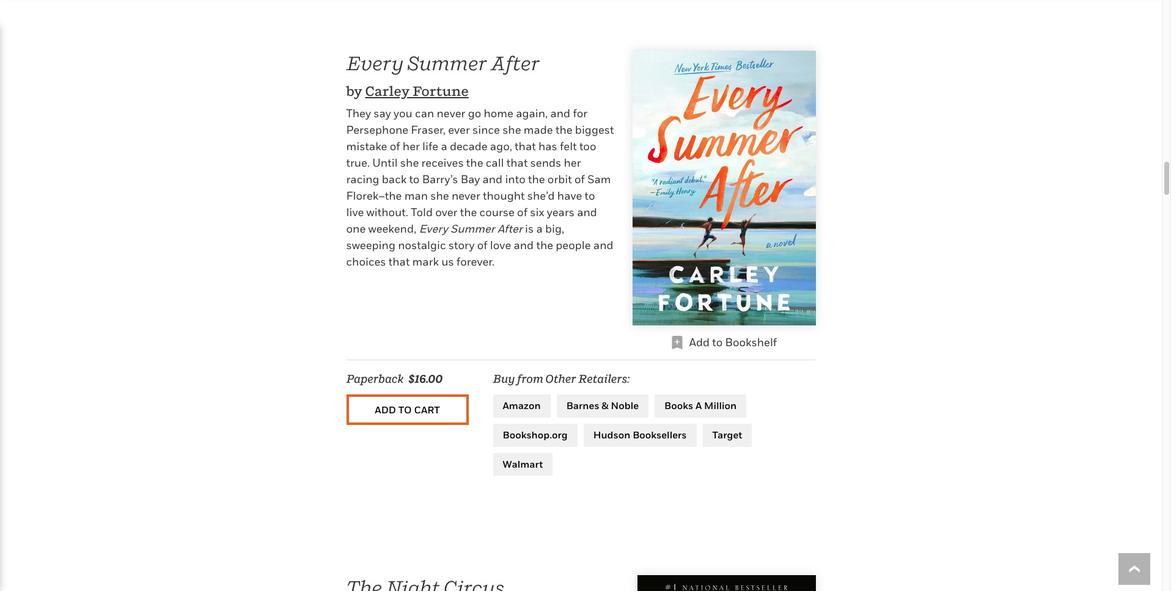 Task type: locate. For each thing, give the bounding box(es) containing it.
add
[[689, 336, 710, 349], [375, 404, 396, 416]]

barnes & noble
[[566, 400, 639, 412]]

the right over
[[460, 206, 477, 219]]

she down the barry's
[[430, 190, 449, 203]]

1 vertical spatial add
[[375, 404, 396, 416]]

1 vertical spatial she
[[400, 157, 419, 170]]

the up felt
[[556, 124, 573, 137]]

nostalgic
[[398, 239, 446, 252]]

every summer after link
[[346, 52, 540, 75]]

go
[[468, 107, 481, 120]]

that up into
[[507, 157, 528, 170]]

after up love
[[497, 223, 523, 236]]

add down paperback $16.00
[[375, 404, 396, 416]]

amazon
[[503, 400, 541, 412]]

1 horizontal spatial her
[[564, 157, 581, 170]]

2 vertical spatial that
[[389, 256, 410, 269]]

to down the sam
[[585, 190, 595, 203]]

the
[[556, 124, 573, 137], [466, 157, 483, 170], [528, 173, 545, 186], [460, 206, 477, 219], [536, 239, 553, 252]]

made
[[524, 124, 553, 137]]

add left bookshelf
[[689, 336, 710, 349]]

every up nostalgic
[[419, 223, 448, 236]]

after up again, on the left top
[[491, 52, 540, 75]]

never up ever
[[437, 107, 465, 120]]

1 vertical spatial summer
[[450, 223, 495, 236]]

the inside is a big, sweeping nostalgic story of love and the people and choices that mark us forever.
[[536, 239, 553, 252]]

carley
[[365, 83, 410, 99]]

0 horizontal spatial a
[[441, 140, 447, 153]]

add inside button
[[375, 404, 396, 416]]

0 horizontal spatial every
[[346, 52, 404, 75]]

she
[[503, 124, 521, 137], [400, 157, 419, 170], [430, 190, 449, 203]]

again,
[[516, 107, 548, 120]]

she up ago,
[[503, 124, 521, 137]]

barnes
[[566, 400, 599, 412]]

to left cart
[[398, 404, 412, 416]]

over
[[435, 206, 458, 219]]

us
[[441, 256, 454, 269]]

1 vertical spatial her
[[564, 157, 581, 170]]

0 horizontal spatial her
[[403, 140, 420, 153]]

of up have at the left top of page
[[575, 173, 585, 186]]

paperback $16.00
[[346, 373, 443, 386]]

of
[[390, 140, 400, 153], [575, 173, 585, 186], [517, 206, 528, 219], [477, 239, 488, 252]]

a
[[441, 140, 447, 153], [536, 223, 543, 236]]

summer
[[407, 52, 487, 75], [450, 223, 495, 236]]

retailers:
[[578, 373, 630, 386]]

add to cart
[[375, 404, 440, 416]]

hudson booksellers
[[593, 429, 687, 441]]

cart
[[414, 404, 440, 416]]

fraser,
[[411, 124, 446, 137]]

forever.
[[457, 256, 495, 269]]

1 horizontal spatial a
[[536, 223, 543, 236]]

0 vertical spatial after
[[491, 52, 540, 75]]

that down made
[[515, 140, 536, 153]]

0 vertical spatial her
[[403, 140, 420, 153]]

1 horizontal spatial every
[[419, 223, 448, 236]]

of up forever.
[[477, 239, 488, 252]]

the down big,
[[536, 239, 553, 252]]

every
[[346, 52, 404, 75], [419, 223, 448, 236]]

every summer after up story
[[419, 223, 523, 236]]

never down 'bay' in the left top of the page
[[452, 190, 480, 203]]

orbit
[[548, 173, 572, 186]]

too
[[579, 140, 596, 153]]

she up back
[[400, 157, 419, 170]]

by carley fortune
[[346, 83, 469, 99]]

since
[[473, 124, 500, 137]]

florek–the
[[346, 190, 402, 203]]

a inside is a big, sweeping nostalgic story of love and the people and choices that mark us forever.
[[536, 223, 543, 236]]

summer up story
[[450, 223, 495, 236]]

told
[[411, 206, 433, 219]]

that left mark
[[389, 256, 410, 269]]

have
[[557, 190, 582, 203]]

$16.00
[[408, 373, 443, 386]]

walmart link
[[493, 453, 553, 476]]

1 horizontal spatial add
[[689, 336, 710, 349]]

true.
[[346, 157, 370, 170]]

to
[[409, 173, 420, 186], [585, 190, 595, 203], [712, 336, 723, 349], [398, 404, 412, 416]]

she'd
[[527, 190, 555, 203]]

1 vertical spatial after
[[497, 223, 523, 236]]

say
[[374, 107, 391, 120]]

1 vertical spatial a
[[536, 223, 543, 236]]

of inside is a big, sweeping nostalgic story of love and the people and choices that mark us forever.
[[477, 239, 488, 252]]

her
[[403, 140, 420, 153], [564, 157, 581, 170]]

every summer after book cover picture image
[[632, 51, 816, 326]]

add for add to cart
[[375, 404, 396, 416]]

1 horizontal spatial she
[[430, 190, 449, 203]]

for
[[573, 107, 588, 120]]

racing
[[346, 173, 379, 186]]

2 horizontal spatial she
[[503, 124, 521, 137]]

you
[[394, 107, 413, 120]]

0 horizontal spatial add
[[375, 404, 396, 416]]

the up she'd
[[528, 173, 545, 186]]

the night circus book cover picture image
[[637, 576, 816, 592]]

her down felt
[[564, 157, 581, 170]]

a right life
[[441, 140, 447, 153]]

a right is
[[536, 223, 543, 236]]

every summer after up "fortune"
[[346, 52, 540, 75]]

summer up "fortune"
[[407, 52, 487, 75]]

her left life
[[403, 140, 420, 153]]

2 vertical spatial she
[[430, 190, 449, 203]]

0 vertical spatial add
[[689, 336, 710, 349]]

million
[[704, 400, 737, 412]]

that
[[515, 140, 536, 153], [507, 157, 528, 170], [389, 256, 410, 269]]

back
[[382, 173, 407, 186]]

a
[[696, 400, 702, 412]]

1 vertical spatial every
[[419, 223, 448, 236]]

0 vertical spatial she
[[503, 124, 521, 137]]

and down call
[[483, 173, 503, 186]]

&
[[602, 400, 609, 412]]

buy from other retailers:
[[493, 373, 630, 386]]

never
[[437, 107, 465, 120], [452, 190, 480, 203]]

call
[[486, 157, 504, 170]]

0 vertical spatial never
[[437, 107, 465, 120]]

of left six
[[517, 206, 528, 219]]

books
[[664, 400, 693, 412]]

people
[[556, 239, 591, 252]]

every up "carley"
[[346, 52, 404, 75]]

from
[[517, 373, 543, 386]]

hudson
[[593, 429, 630, 441]]

0 vertical spatial a
[[441, 140, 447, 153]]

1 vertical spatial never
[[452, 190, 480, 203]]

bookshelf
[[725, 336, 777, 349]]

and
[[550, 107, 570, 120], [483, 173, 503, 186], [577, 206, 597, 219], [514, 239, 534, 252], [593, 239, 613, 252]]



Task type: describe. For each thing, give the bounding box(es) containing it.
mistake
[[346, 140, 387, 153]]

until
[[372, 157, 398, 170]]

man
[[404, 190, 428, 203]]

bookshop.org
[[503, 429, 568, 441]]

thought
[[483, 190, 525, 203]]

into
[[505, 173, 526, 186]]

amazon link
[[493, 395, 551, 418]]

bookshop.org link
[[493, 424, 577, 447]]

of up 'until'
[[390, 140, 400, 153]]

felt
[[560, 140, 577, 153]]

books a million link
[[655, 395, 747, 418]]

ever
[[448, 124, 470, 137]]

can
[[415, 107, 434, 120]]

receives
[[421, 157, 464, 170]]

life
[[422, 140, 438, 153]]

that inside is a big, sweeping nostalgic story of love and the people and choices that mark us forever.
[[389, 256, 410, 269]]

choices
[[346, 256, 386, 269]]

target link
[[703, 424, 752, 447]]

they
[[346, 107, 371, 120]]

love
[[490, 239, 511, 252]]

sends
[[530, 157, 561, 170]]

bay
[[461, 173, 480, 186]]

and left for
[[550, 107, 570, 120]]

add for add to bookshelf
[[689, 336, 710, 349]]

without.
[[366, 206, 408, 219]]

and right people
[[593, 239, 613, 252]]

weekend,
[[368, 223, 416, 236]]

is
[[525, 223, 534, 236]]

home
[[484, 107, 513, 120]]

walmart
[[503, 458, 543, 470]]

add to cart button
[[346, 395, 469, 426]]

years
[[547, 206, 575, 219]]

to left bookshelf
[[712, 336, 723, 349]]

six
[[530, 206, 544, 219]]

add to bookshelf
[[689, 336, 777, 349]]

paperback
[[346, 373, 404, 386]]

0 horizontal spatial she
[[400, 157, 419, 170]]

biggest
[[575, 124, 614, 137]]

one
[[346, 223, 366, 236]]

booksellers
[[633, 429, 687, 441]]

0 vertical spatial that
[[515, 140, 536, 153]]

hudson booksellers link
[[584, 424, 697, 447]]

carley fortune link
[[365, 83, 469, 99]]

barry's
[[422, 173, 458, 186]]

and down is
[[514, 239, 534, 252]]

target
[[712, 429, 742, 441]]

books a million
[[664, 400, 737, 412]]

noble
[[611, 400, 639, 412]]

to inside button
[[398, 404, 412, 416]]

fortune
[[413, 83, 469, 99]]

sam
[[588, 173, 611, 186]]

sweeping
[[346, 239, 395, 252]]

a inside the they say you can never go home again, and for persephone fraser, ever since she made the biggest mistake of her life a decade ago, that has felt too true. until she receives the call that sends her racing back to barry's bay and into the orbit of sam florek–the man she never thought she'd have to live without. told over the course of six years and one weekend,
[[441, 140, 447, 153]]

by
[[346, 83, 363, 99]]

and down have at the left top of page
[[577, 206, 597, 219]]

has
[[538, 140, 557, 153]]

buy
[[493, 373, 515, 386]]

barnes & noble link
[[557, 395, 649, 418]]

the up 'bay' in the left top of the page
[[466, 157, 483, 170]]

ago,
[[490, 140, 512, 153]]

0 vertical spatial every summer after
[[346, 52, 540, 75]]

0 vertical spatial every
[[346, 52, 404, 75]]

story
[[449, 239, 475, 252]]

1 vertical spatial that
[[507, 157, 528, 170]]

1 vertical spatial every summer after
[[419, 223, 523, 236]]

they say you can never go home again, and for persephone fraser, ever since she made the biggest mistake of her life a decade ago, that has felt too true. until she receives the call that sends her racing back to barry's bay and into the orbit of sam florek–the man she never thought she'd have to live without. told over the course of six years and one weekend,
[[346, 107, 614, 236]]

course
[[480, 206, 515, 219]]

is a big, sweeping nostalgic story of love and the people and choices that mark us forever.
[[346, 223, 613, 269]]

0 vertical spatial summer
[[407, 52, 487, 75]]

live
[[346, 206, 364, 219]]

decade
[[450, 140, 488, 153]]

mark
[[412, 256, 439, 269]]

big,
[[545, 223, 564, 236]]

other
[[545, 373, 576, 386]]

persephone
[[346, 124, 408, 137]]

to up man
[[409, 173, 420, 186]]



Task type: vqa. For each thing, say whether or not it's contained in the screenshot.
since
yes



